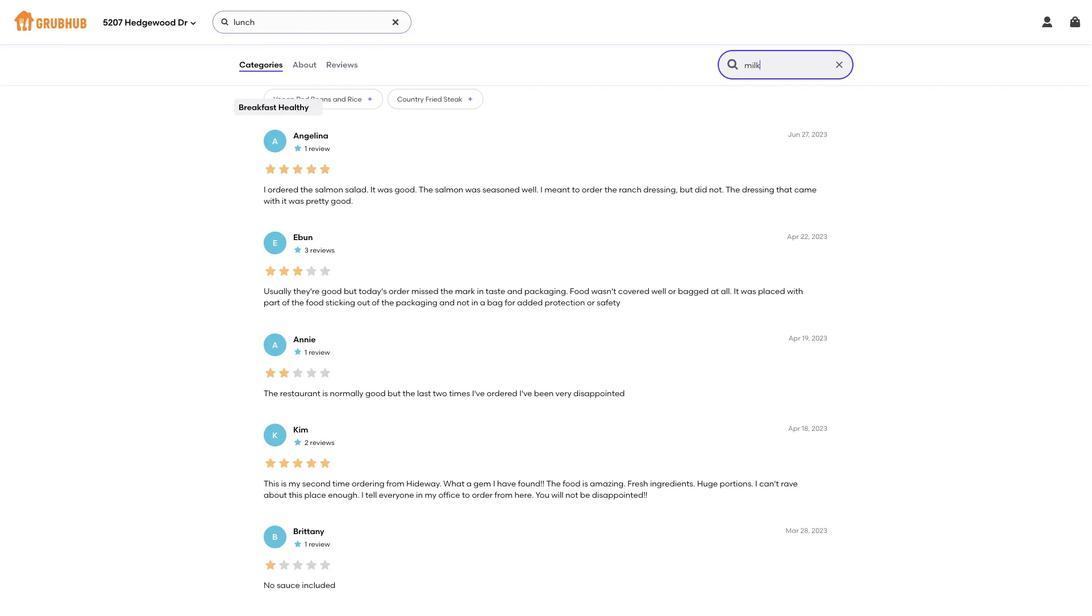 Task type: describe. For each thing, give the bounding box(es) containing it.
1 review for annie
[[305, 348, 330, 357]]

order inside i ordered the salmon salad. it was good. the salmon was seasoned well. i meant to order the ranch dressing, but did not. the dressing that came with it was pretty good.
[[582, 185, 603, 194]]

breakfast healthy tab
[[239, 101, 318, 113]]

2 reviews for to
[[305, 17, 335, 26]]

28,
[[801, 527, 810, 535]]

e
[[273, 238, 277, 248]]

with inside usually they're good but today's order missed the mark in taste and packaging. food wasn't covered well or bagged at all. it was placed with part of the food sticking out of the packaging and not in a bag for added protection or safety
[[787, 287, 803, 296]]

it inside i ordered the salmon salad. it was good. the salmon was seasoned well. i meant to order the ranch dressing, but did not. the dressing that came with it was pretty good.
[[370, 185, 376, 194]]

jun
[[788, 130, 800, 139]]

j
[[273, 9, 278, 19]]

2 horizontal spatial and
[[507, 287, 523, 296]]

you
[[536, 491, 550, 500]]

Search Hideaway Kitchen & Bar search field
[[743, 60, 830, 70]]

for
[[505, 298, 515, 308]]

salad.
[[345, 185, 369, 194]]

plus icon image for vegan red beans and rice
[[366, 96, 373, 103]]

been
[[534, 389, 554, 398]]

2 salmon from the left
[[435, 185, 463, 194]]

dressing
[[742, 185, 775, 194]]

not inside usually they're good but today's order missed the mark in taste and packaging. food wasn't covered well or bagged at all. it was placed with part of the food sticking out of the packaging and not in a bag for added protection or safety
[[457, 298, 470, 308]]

2 of from the left
[[372, 298, 380, 308]]

0 horizontal spatial from
[[386, 479, 405, 489]]

a for angelina
[[272, 136, 278, 146]]

1 horizontal spatial and
[[440, 298, 455, 308]]

no
[[264, 581, 275, 591]]

1 vertical spatial from
[[495, 491, 513, 500]]

1 for annie
[[305, 348, 307, 357]]

2 horizontal spatial is
[[582, 479, 588, 489]]

about button
[[292, 44, 317, 85]]

that
[[776, 185, 793, 194]]

1 horizontal spatial or
[[668, 287, 676, 296]]

today's
[[359, 287, 387, 296]]

second
[[302, 479, 331, 489]]

b
[[272, 533, 278, 543]]

x icon image
[[834, 59, 845, 70]]

place
[[304, 491, 326, 500]]

country
[[397, 95, 424, 103]]

plus icon image for country fried steak
[[467, 96, 474, 103]]

did
[[695, 185, 707, 194]]

1 for brittany
[[305, 541, 307, 549]]

review for brittany
[[309, 541, 330, 549]]

reviews button
[[326, 44, 359, 85]]

the down today's
[[381, 298, 394, 308]]

restaurant
[[280, 389, 320, 398]]

with inside i ordered the salmon salad. it was good. the salmon was seasoned well. i meant to order the ranch dressing, but did not. the dressing that came with it was pretty good.
[[264, 196, 280, 206]]

meant
[[545, 185, 570, 194]]

2023 for rave
[[812, 425, 828, 433]]

ebun
[[293, 233, 313, 242]]

1 vertical spatial good.
[[331, 196, 353, 206]]

2 reviews for second
[[305, 439, 335, 447]]

3 2023 from the top
[[812, 334, 828, 343]]

the left the ranch
[[605, 185, 617, 194]]

taste
[[486, 287, 505, 296]]

last
[[417, 389, 431, 398]]

missed
[[412, 287, 439, 296]]

have
[[497, 479, 516, 489]]

rave
[[781, 479, 798, 489]]

5 2023 from the top
[[812, 527, 828, 535]]

at
[[711, 287, 719, 296]]

this
[[289, 491, 302, 500]]

this is my second time ordering from hideway.  what a gem i have found!!  the food is amazing.  fresh ingredients.  huge portions.  i can't rave about this place enough.  i tell everyone in my office to order from here.  you will not be disappointed!!
[[264, 479, 798, 500]]

5207 hedgewood dr
[[103, 18, 188, 28]]

breakfast healthy
[[239, 102, 309, 112]]

it
[[282, 196, 287, 206]]

1 review for angelina
[[305, 144, 330, 153]]

bsck
[[355, 58, 373, 67]]

angelina
[[293, 131, 328, 140]]

jun 27, 2023
[[788, 130, 828, 139]]

review for angelina
[[309, 144, 330, 153]]

reviews
[[326, 60, 358, 70]]

jim ordered:
[[264, 77, 306, 85]]

what
[[444, 479, 465, 489]]

part
[[264, 298, 280, 308]]

1 i've from the left
[[472, 389, 485, 398]]

enough.
[[328, 491, 360, 500]]

was left seasoned
[[465, 185, 481, 194]]

no sauce included
[[264, 581, 336, 591]]

k
[[272, 431, 278, 440]]

food
[[570, 287, 590, 296]]

added
[[517, 298, 543, 308]]

covered
[[618, 287, 650, 296]]

breakfast
[[239, 102, 277, 112]]

portions.
[[720, 479, 754, 489]]

not inside this is my second time ordering from hideway.  what a gem i have found!!  the food is amazing.  fresh ingredients.  huge portions.  i can't rave about this place enough.  i tell everyone in my office to order from here.  you will not be disappointed!!
[[566, 491, 578, 500]]

vegan red beans and rice
[[273, 95, 362, 103]]

svg image
[[391, 18, 400, 27]]

1 horizontal spatial good
[[365, 389, 386, 398]]

3 reviews
[[305, 246, 335, 255]]

a inside this is my second time ordering from hideway.  what a gem i have found!!  the food is amazing.  fresh ingredients.  huge portions.  i can't rave about this place enough.  i tell everyone in my office to order from here.  you will not be disappointed!!
[[467, 479, 472, 489]]

dr
[[178, 18, 188, 28]]

placed
[[758, 287, 785, 296]]

good inside usually they're good but today's order missed the mark in taste and packaging. food wasn't covered well or bagged at all. it was placed with part of the food sticking out of the packaging and not in a bag for added protection or safety
[[322, 287, 342, 296]]

red
[[296, 95, 309, 103]]

will
[[552, 491, 564, 500]]

Search for food, convenience, alcohol... search field
[[213, 11, 412, 34]]

order inside this is my second time ordering from hideway.  what a gem i have found!!  the food is amazing.  fresh ingredients.  huge portions.  i can't rave about this place enough.  i tell everyone in my office to order from here.  you will not be disappointed!!
[[472, 491, 493, 500]]

well.
[[522, 185, 539, 194]]

bag
[[487, 298, 503, 308]]

27,
[[802, 130, 810, 139]]

sauce
[[277, 581, 300, 591]]

1 of from the left
[[282, 298, 290, 308]]

country fried steak button
[[388, 89, 484, 109]]

and inside 'button'
[[333, 95, 346, 103]]

22,
[[801, 232, 810, 241]]

disappointed
[[574, 389, 625, 398]]

well
[[652, 287, 666, 296]]

the inside this is my second time ordering from hideway.  what a gem i have found!!  the food is amazing.  fresh ingredients.  huge portions.  i can't rave about this place enough.  i tell everyone in my office to order from here.  you will not be disappointed!!
[[546, 479, 561, 489]]

the restaurant is normally good but the last two times i've ordered i've been very disappointed
[[264, 389, 625, 398]]

usually
[[264, 287, 292, 296]]

country fried steak
[[397, 95, 462, 103]]

packaging.
[[525, 287, 568, 296]]

main navigation navigation
[[0, 0, 1091, 44]]

included
[[302, 581, 336, 591]]

1 review for brittany
[[305, 541, 330, 549]]

order inside usually they're good but today's order missed the mark in taste and packaging. food wasn't covered well or bagged at all. it was placed with part of the food sticking out of the packaging and not in a bag for added protection or safety
[[389, 287, 410, 296]]

bagged
[[678, 287, 709, 296]]

gem
[[474, 479, 491, 489]]

amazing.
[[590, 479, 626, 489]]

2 for k
[[305, 439, 308, 447]]

reviews for intend
[[310, 17, 335, 26]]

healthy
[[278, 102, 309, 112]]

the down they're
[[292, 298, 304, 308]]



Task type: locate. For each thing, give the bounding box(es) containing it.
a
[[480, 298, 485, 308], [467, 479, 472, 489]]

0 horizontal spatial not
[[457, 298, 470, 308]]

and left rice
[[333, 95, 346, 103]]

1 vertical spatial food
[[563, 479, 581, 489]]

i've right 'times'
[[472, 389, 485, 398]]

0 vertical spatial 1 review
[[305, 144, 330, 153]]

0 horizontal spatial food
[[306, 298, 324, 308]]

0 vertical spatial ordered
[[268, 185, 299, 194]]

1 reviews from the top
[[310, 17, 335, 26]]

1 horizontal spatial jim
[[293, 4, 308, 13]]

the left mark
[[441, 287, 453, 296]]

apr 19, 2023
[[789, 334, 828, 343]]

ordered inside i ordered the salmon salad. it was good. the salmon was seasoned well. i meant to order the ranch dressing, but did not. the dressing that came with it was pretty good.
[[268, 185, 299, 194]]

1 horizontal spatial to
[[462, 491, 470, 500]]

0 vertical spatial jim
[[293, 4, 308, 13]]

0 vertical spatial but
[[680, 185, 693, 194]]

it inside usually they're good but today's order missed the mark in taste and packaging. food wasn't covered well or bagged at all. it was placed with part of the food sticking out of the packaging and not in a bag for added protection or safety
[[734, 287, 739, 296]]

with right placed
[[787, 287, 803, 296]]

1 review
[[305, 144, 330, 153], [305, 348, 330, 357], [305, 541, 330, 549]]

times
[[449, 389, 470, 398]]

svg image
[[1041, 15, 1054, 29], [1069, 15, 1082, 29], [221, 18, 230, 27], [190, 20, 197, 26]]

1 vertical spatial order
[[389, 287, 410, 296]]

to left go
[[333, 58, 341, 67]]

3 review from the top
[[309, 541, 330, 549]]

2 review from the top
[[309, 348, 330, 357]]

jim down categories at the top of the page
[[264, 77, 276, 85]]

2 reviews down kim
[[305, 439, 335, 447]]

reviews up the second
[[310, 439, 335, 447]]

but left did
[[680, 185, 693, 194]]

1 down brittany
[[305, 541, 307, 549]]

1 vertical spatial jim
[[264, 77, 276, 85]]

0 horizontal spatial is
[[281, 479, 287, 489]]

plus icon image inside "country fried steak" button
[[467, 96, 474, 103]]

with left it
[[264, 196, 280, 206]]

2 2 from the top
[[305, 439, 308, 447]]

reviews up intend
[[310, 17, 335, 26]]

is right this
[[281, 479, 287, 489]]

about
[[293, 60, 317, 70]]

from
[[386, 479, 405, 489], [495, 491, 513, 500]]

1 vertical spatial 1
[[305, 348, 307, 357]]

from up everyone
[[386, 479, 405, 489]]

reviews right 3
[[310, 246, 335, 255]]

0 vertical spatial 2 reviews
[[305, 17, 335, 26]]

1 horizontal spatial a
[[480, 298, 485, 308]]

to inside this is my second time ordering from hideway.  what a gem i have found!!  the food is amazing.  fresh ingredients.  huge portions.  i can't rave about this place enough.  i tell everyone in my office to order from here.  you will not be disappointed!!
[[462, 491, 470, 500]]

everyone
[[379, 491, 414, 500]]

good,
[[282, 58, 305, 67]]

and right packaging
[[440, 298, 455, 308]]

a left bag
[[480, 298, 485, 308]]

categories button
[[239, 44, 283, 85]]

is up 'be'
[[582, 479, 588, 489]]

annie
[[293, 335, 316, 344]]

1 vertical spatial a
[[272, 340, 278, 350]]

very
[[556, 389, 572, 398]]

it right salad.
[[370, 185, 376, 194]]

0 horizontal spatial it
[[370, 185, 376, 194]]

2 i've from the left
[[519, 389, 532, 398]]

salmon
[[315, 185, 343, 194], [435, 185, 463, 194]]

0 horizontal spatial and
[[333, 95, 346, 103]]

1 horizontal spatial plus icon image
[[467, 96, 474, 103]]

2 for j
[[305, 17, 308, 26]]

apr left 18,
[[788, 425, 800, 433]]

0 vertical spatial order
[[582, 185, 603, 194]]

about
[[264, 491, 287, 500]]

seasoned
[[483, 185, 520, 194]]

1 horizontal spatial food
[[563, 479, 581, 489]]

from down "have"
[[495, 491, 513, 500]]

0 vertical spatial my
[[289, 479, 300, 489]]

to right "meant"
[[572, 185, 580, 194]]

reviews for my
[[310, 439, 335, 447]]

salmon up pretty
[[315, 185, 343, 194]]

of right 'part'
[[282, 298, 290, 308]]

1 2 reviews from the top
[[305, 17, 335, 26]]

2 2 reviews from the top
[[305, 439, 335, 447]]

in down hideway.
[[416, 491, 423, 500]]

0 horizontal spatial plus icon image
[[366, 96, 373, 103]]

mar
[[786, 527, 799, 535]]

but
[[680, 185, 693, 194], [344, 287, 357, 296], [388, 389, 401, 398]]

and up the 'for'
[[507, 287, 523, 296]]

1 2 from the top
[[305, 17, 308, 26]]

1 horizontal spatial i've
[[519, 389, 532, 398]]

0 horizontal spatial to
[[333, 58, 341, 67]]

1 review down brittany
[[305, 541, 330, 549]]

1 vertical spatial with
[[787, 287, 803, 296]]

not left 'be'
[[566, 491, 578, 500]]

they're
[[293, 287, 320, 296]]

3 reviews from the top
[[310, 439, 335, 447]]

1 vertical spatial ordered
[[487, 389, 518, 398]]

2023 right 28,
[[812, 527, 828, 535]]

the left last
[[403, 389, 415, 398]]

in down mark
[[471, 298, 478, 308]]

1 vertical spatial good
[[365, 389, 386, 398]]

plus icon image
[[366, 96, 373, 103], [467, 96, 474, 103]]

1 horizontal spatial salmon
[[435, 185, 463, 194]]

ordered
[[268, 185, 299, 194], [487, 389, 518, 398]]

mar 28, 2023
[[786, 527, 828, 535]]

my down hideway.
[[425, 491, 437, 500]]

1 review down angelina
[[305, 144, 330, 153]]

fried
[[426, 95, 442, 103]]

1 horizontal spatial is
[[322, 389, 328, 398]]

very
[[264, 58, 280, 67]]

hideway.
[[406, 479, 442, 489]]

0 vertical spatial 1
[[305, 144, 307, 153]]

2 1 review from the top
[[305, 348, 330, 357]]

time
[[333, 479, 350, 489]]

out
[[357, 298, 370, 308]]

found!!
[[518, 479, 545, 489]]

with
[[264, 196, 280, 206], [787, 287, 803, 296]]

0 vertical spatial or
[[668, 287, 676, 296]]

1 2023 from the top
[[812, 130, 828, 139]]

0 horizontal spatial or
[[587, 298, 595, 308]]

2 1 from the top
[[305, 348, 307, 357]]

1 vertical spatial not
[[566, 491, 578, 500]]

ordered:
[[278, 77, 306, 85]]

5207
[[103, 18, 123, 28]]

of
[[282, 298, 290, 308], [372, 298, 380, 308]]

apr left 19,
[[789, 334, 801, 343]]

or down food
[[587, 298, 595, 308]]

it right "all."
[[734, 287, 739, 296]]

was right salad.
[[377, 185, 393, 194]]

0 horizontal spatial of
[[282, 298, 290, 308]]

a left annie
[[272, 340, 278, 350]]

good up sticking
[[322, 287, 342, 296]]

order up packaging
[[389, 287, 410, 296]]

3 1 from the top
[[305, 541, 307, 549]]

ranch
[[619, 185, 642, 194]]

1 a from the top
[[272, 136, 278, 146]]

food inside usually they're good but today's order missed the mark in taste and packaging. food wasn't covered well or bagged at all. it was placed with part of the food sticking out of the packaging and not in a bag for added protection or safety
[[306, 298, 324, 308]]

a
[[272, 136, 278, 146], [272, 340, 278, 350]]

review down angelina
[[309, 144, 330, 153]]

1 horizontal spatial order
[[472, 491, 493, 500]]

1 vertical spatial it
[[734, 287, 739, 296]]

1 horizontal spatial it
[[734, 287, 739, 296]]

2 right j
[[305, 17, 308, 26]]

2
[[305, 17, 308, 26], [305, 439, 308, 447]]

good. right salad.
[[395, 185, 417, 194]]

normally
[[330, 389, 364, 398]]

2023 right 22,
[[812, 232, 828, 241]]

1 vertical spatial or
[[587, 298, 595, 308]]

order right "meant"
[[582, 185, 603, 194]]

jim for jim ordered:
[[264, 77, 276, 85]]

a for annie
[[272, 340, 278, 350]]

and
[[333, 95, 346, 103], [507, 287, 523, 296], [440, 298, 455, 308]]

0 horizontal spatial i've
[[472, 389, 485, 398]]

protection
[[545, 298, 585, 308]]

not down mark
[[457, 298, 470, 308]]

0 vertical spatial from
[[386, 479, 405, 489]]

1 horizontal spatial ordered
[[487, 389, 518, 398]]

all.
[[721, 287, 732, 296]]

wasn't
[[591, 287, 616, 296]]

1
[[305, 144, 307, 153], [305, 348, 307, 357], [305, 541, 307, 549]]

review for annie
[[309, 348, 330, 357]]

sticking
[[326, 298, 355, 308]]

my
[[289, 479, 300, 489], [425, 491, 437, 500]]

review down brittany
[[309, 541, 330, 549]]

1 vertical spatial and
[[507, 287, 523, 296]]

the
[[419, 185, 433, 194], [726, 185, 740, 194], [264, 389, 278, 398], [546, 479, 561, 489]]

here.
[[515, 491, 534, 500]]

2 reviews up intend
[[305, 17, 335, 26]]

very good, intend to go bsck
[[264, 58, 373, 67]]

0 horizontal spatial but
[[344, 287, 357, 296]]

usually they're good but today's order missed the mark in taste and packaging. food wasn't covered well or bagged at all. it was placed with part of the food sticking out of the packaging and not in a bag for added protection or safety
[[264, 287, 803, 308]]

2 vertical spatial and
[[440, 298, 455, 308]]

0 vertical spatial with
[[264, 196, 280, 206]]

i ordered the salmon salad. it was good. the salmon was seasoned well. i meant to order the ranch dressing, but did not. the dressing that came with it was pretty good.
[[264, 185, 817, 206]]

reviews for good
[[310, 246, 335, 255]]

to down the what
[[462, 491, 470, 500]]

but left last
[[388, 389, 401, 398]]

a down the breakfast healthy
[[272, 136, 278, 146]]

in left taste
[[477, 287, 484, 296]]

2 reviews from the top
[[310, 246, 335, 255]]

0 horizontal spatial with
[[264, 196, 280, 206]]

1 down annie
[[305, 348, 307, 357]]

food
[[306, 298, 324, 308], [563, 479, 581, 489]]

jim right j
[[293, 4, 308, 13]]

review
[[309, 144, 330, 153], [309, 348, 330, 357], [309, 541, 330, 549]]

i've left been
[[519, 389, 532, 398]]

huge
[[697, 479, 718, 489]]

1 horizontal spatial my
[[425, 491, 437, 500]]

0 vertical spatial reviews
[[310, 17, 335, 26]]

my up 'this'
[[289, 479, 300, 489]]

1 vertical spatial a
[[467, 479, 472, 489]]

good right normally
[[365, 389, 386, 398]]

hedgewood
[[125, 18, 176, 28]]

order down gem in the bottom of the page
[[472, 491, 493, 500]]

or right well
[[668, 287, 676, 296]]

2 vertical spatial to
[[462, 491, 470, 500]]

can't
[[760, 479, 779, 489]]

ordered up it
[[268, 185, 299, 194]]

to
[[333, 58, 341, 67], [572, 185, 580, 194], [462, 491, 470, 500]]

2 vertical spatial 1
[[305, 541, 307, 549]]

was right it
[[289, 196, 304, 206]]

1 vertical spatial in
[[471, 298, 478, 308]]

0 vertical spatial good
[[322, 287, 342, 296]]

apr for rave
[[788, 425, 800, 433]]

2 vertical spatial reviews
[[310, 439, 335, 447]]

0 vertical spatial 2
[[305, 17, 308, 26]]

0 horizontal spatial jim
[[264, 77, 276, 85]]

search icon image
[[726, 58, 740, 72]]

apr left 22,
[[787, 232, 799, 241]]

was inside usually they're good but today's order missed the mark in taste and packaging. food wasn't covered well or bagged at all. it was placed with part of the food sticking out of the packaging and not in a bag for added protection or safety
[[741, 287, 756, 296]]

was right "all."
[[741, 287, 756, 296]]

star icon image
[[293, 17, 302, 26], [264, 36, 277, 49], [277, 36, 291, 49], [291, 36, 305, 49], [305, 36, 318, 49], [318, 36, 332, 49], [293, 144, 302, 153], [264, 163, 277, 176], [277, 163, 291, 176], [291, 163, 305, 176], [305, 163, 318, 176], [318, 163, 332, 176], [293, 246, 302, 255], [264, 265, 277, 278], [277, 265, 291, 278], [291, 265, 305, 278], [305, 265, 318, 278], [318, 265, 332, 278], [293, 348, 302, 357], [264, 367, 277, 380], [277, 367, 291, 380], [291, 367, 305, 380], [305, 367, 318, 380], [318, 367, 332, 380], [293, 438, 302, 447], [264, 457, 277, 471], [277, 457, 291, 471], [291, 457, 305, 471], [305, 457, 318, 471], [318, 457, 332, 471], [293, 540, 302, 549], [264, 559, 277, 573], [277, 559, 291, 573], [291, 559, 305, 573], [305, 559, 318, 573], [318, 559, 332, 573]]

1 plus icon image from the left
[[366, 96, 373, 103]]

categories
[[239, 60, 283, 70]]

2 down kim
[[305, 439, 308, 447]]

3 1 review from the top
[[305, 541, 330, 549]]

0 vertical spatial to
[[333, 58, 341, 67]]

0 horizontal spatial good.
[[331, 196, 353, 206]]

jim for jim
[[293, 4, 308, 13]]

intend
[[307, 58, 331, 67]]

tell
[[366, 491, 377, 500]]

0 vertical spatial review
[[309, 144, 330, 153]]

plus icon image right rice
[[366, 96, 373, 103]]

apr for with
[[787, 232, 799, 241]]

0 horizontal spatial ordered
[[268, 185, 299, 194]]

1 vertical spatial my
[[425, 491, 437, 500]]

2 horizontal spatial to
[[572, 185, 580, 194]]

2 vertical spatial apr
[[788, 425, 800, 433]]

1 vertical spatial apr
[[789, 334, 801, 343]]

0 vertical spatial food
[[306, 298, 324, 308]]

1 down angelina
[[305, 144, 307, 153]]

1 horizontal spatial but
[[388, 389, 401, 398]]

food up 'be'
[[563, 479, 581, 489]]

plus icon image inside 'vegan red beans and rice' 'button'
[[366, 96, 373, 103]]

2 vertical spatial but
[[388, 389, 401, 398]]

2023 right 19,
[[812, 334, 828, 343]]

2 horizontal spatial but
[[680, 185, 693, 194]]

0 vertical spatial not
[[457, 298, 470, 308]]

plus icon image right steak
[[467, 96, 474, 103]]

vegan red beans and rice button
[[264, 89, 383, 109]]

apr 18, 2023
[[788, 425, 828, 433]]

2 vertical spatial 1 review
[[305, 541, 330, 549]]

the up pretty
[[300, 185, 313, 194]]

0 vertical spatial in
[[477, 287, 484, 296]]

review down annie
[[309, 348, 330, 357]]

food down they're
[[306, 298, 324, 308]]

1 horizontal spatial from
[[495, 491, 513, 500]]

2 vertical spatial in
[[416, 491, 423, 500]]

i've
[[472, 389, 485, 398], [519, 389, 532, 398]]

2 2023 from the top
[[812, 232, 828, 241]]

2023 for dressing
[[812, 130, 828, 139]]

1 salmon from the left
[[315, 185, 343, 194]]

0 vertical spatial a
[[480, 298, 485, 308]]

1 vertical spatial 2
[[305, 439, 308, 447]]

1 1 from the top
[[305, 144, 307, 153]]

19,
[[802, 334, 810, 343]]

0 horizontal spatial salmon
[[315, 185, 343, 194]]

2023 for with
[[812, 232, 828, 241]]

came
[[794, 185, 817, 194]]

1 horizontal spatial with
[[787, 287, 803, 296]]

0 vertical spatial a
[[272, 136, 278, 146]]

steak
[[444, 95, 462, 103]]

2 plus icon image from the left
[[467, 96, 474, 103]]

1 vertical spatial review
[[309, 348, 330, 357]]

apr 22, 2023
[[787, 232, 828, 241]]

be
[[580, 491, 590, 500]]

good. down salad.
[[331, 196, 353, 206]]

1 vertical spatial 2 reviews
[[305, 439, 335, 447]]

but up sticking
[[344, 287, 357, 296]]

1 horizontal spatial of
[[372, 298, 380, 308]]

2 vertical spatial review
[[309, 541, 330, 549]]

food inside this is my second time ordering from hideway.  what a gem i have found!!  the food is amazing.  fresh ingredients.  huge portions.  i can't rave about this place enough.  i tell everyone in my office to order from here.  you will not be disappointed!!
[[563, 479, 581, 489]]

apr
[[787, 232, 799, 241], [789, 334, 801, 343], [788, 425, 800, 433]]

0 vertical spatial good.
[[395, 185, 417, 194]]

but inside usually they're good but today's order missed the mark in taste and packaging. food wasn't covered well or bagged at all. it was placed with part of the food sticking out of the packaging and not in a bag for added protection or safety
[[344, 287, 357, 296]]

1 horizontal spatial good.
[[395, 185, 417, 194]]

vegan
[[273, 95, 295, 103]]

it
[[370, 185, 376, 194], [734, 287, 739, 296]]

of down today's
[[372, 298, 380, 308]]

1 review down annie
[[305, 348, 330, 357]]

a left gem in the bottom of the page
[[467, 479, 472, 489]]

ordered left been
[[487, 389, 518, 398]]

2 a from the top
[[272, 340, 278, 350]]

1 vertical spatial but
[[344, 287, 357, 296]]

0 vertical spatial apr
[[787, 232, 799, 241]]

4 2023 from the top
[[812, 425, 828, 433]]

mark
[[455, 287, 475, 296]]

0 horizontal spatial my
[[289, 479, 300, 489]]

0 vertical spatial and
[[333, 95, 346, 103]]

1 vertical spatial 1 review
[[305, 348, 330, 357]]

but inside i ordered the salmon salad. it was good. the salmon was seasoned well. i meant to order the ranch dressing, but did not. the dressing that came with it was pretty good.
[[680, 185, 693, 194]]

0 horizontal spatial good
[[322, 287, 342, 296]]

0 vertical spatial it
[[370, 185, 376, 194]]

in inside this is my second time ordering from hideway.  what a gem i have found!!  the food is amazing.  fresh ingredients.  huge portions.  i can't rave about this place enough.  i tell everyone in my office to order from here.  you will not be disappointed!!
[[416, 491, 423, 500]]

1 vertical spatial to
[[572, 185, 580, 194]]

a inside usually they're good but today's order missed the mark in taste and packaging. food wasn't covered well or bagged at all. it was placed with part of the food sticking out of the packaging and not in a bag for added protection or safety
[[480, 298, 485, 308]]

2023 right 27,
[[812, 130, 828, 139]]

packaging
[[396, 298, 438, 308]]

salmon left seasoned
[[435, 185, 463, 194]]

1 review from the top
[[309, 144, 330, 153]]

1 for angelina
[[305, 144, 307, 153]]

1 1 review from the top
[[305, 144, 330, 153]]

2023 right 18,
[[812, 425, 828, 433]]

is left normally
[[322, 389, 328, 398]]

18,
[[802, 425, 810, 433]]

to inside i ordered the salmon salad. it was good. the salmon was seasoned well. i meant to order the ranch dressing, but did not. the dressing that came with it was pretty good.
[[572, 185, 580, 194]]



Task type: vqa. For each thing, say whether or not it's contained in the screenshot.
the left not
yes



